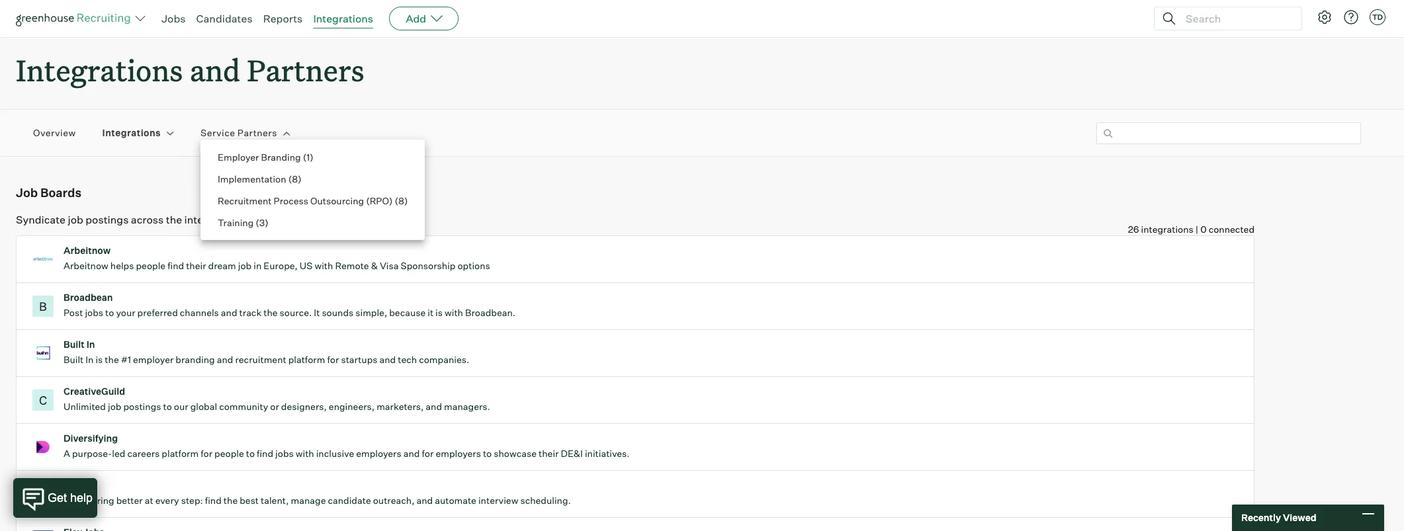 Task type: vqa. For each thing, say whether or not it's contained in the screenshot.
openings
no



Task type: describe. For each thing, give the bounding box(es) containing it.
recently viewed
[[1242, 512, 1317, 524]]

training ( 3 )
[[218, 217, 269, 228]]

hiring
[[89, 495, 114, 506]]

de&i
[[561, 448, 583, 459]]

candidate
[[328, 495, 371, 506]]

1 horizontal spatial integrations link
[[313, 12, 373, 25]]

1 arbeitnow from the top
[[64, 245, 111, 256]]

2 built from the top
[[64, 354, 84, 365]]

branding
[[176, 354, 215, 365]]

service partners link
[[201, 127, 277, 140]]

with for and
[[296, 448, 314, 459]]

job boards
[[16, 185, 81, 200]]

and down candidates link
[[190, 50, 240, 89]]

europe,
[[264, 260, 298, 271]]

outreach,
[[373, 495, 415, 506]]

simple,
[[356, 307, 387, 318]]

candidates
[[196, 12, 253, 25]]

connected
[[1209, 224, 1255, 235]]

the inside broadbean post jobs to your preferred channels and track the source. it sounds simple, because it is with broadbean.
[[264, 307, 278, 318]]

unlimited
[[64, 401, 106, 412]]

our
[[174, 401, 188, 412]]

jobs
[[161, 12, 186, 25]]

0 horizontal spatial integrations link
[[102, 127, 161, 140]]

tech
[[398, 354, 417, 365]]

helps
[[110, 260, 134, 271]]

in
[[254, 260, 262, 271]]

1 employers from the left
[[356, 448, 402, 459]]

1
[[307, 152, 310, 163]]

syndicate job postings across the internet.
[[16, 213, 227, 226]]

find inside dover make hiring better at every step: find the best talent, manage candidate outreach, and automate interview scheduling.
[[205, 495, 222, 506]]

track
[[239, 307, 262, 318]]

26
[[1128, 224, 1139, 235]]

broadbean
[[64, 292, 113, 303]]

dover make hiring better at every step: find the best talent, manage candidate outreach, and automate interview scheduling.
[[64, 480, 571, 506]]

marketers,
[[377, 401, 424, 412]]

inclusive
[[316, 448, 354, 459]]

(rpo)
[[366, 195, 393, 206]]

manage
[[291, 495, 326, 506]]

branding
[[261, 152, 301, 163]]

td button
[[1367, 7, 1389, 28]]

job inside arbeitnow arbeitnow helps people find their dream job in europe, us with remote & visa sponsorship options
[[238, 260, 252, 271]]

community
[[219, 401, 268, 412]]

people inside diversifying a purpose-led careers platform for people to find jobs with inclusive employers and for employers to showcase their de&i initiatives.
[[214, 448, 244, 459]]

your
[[116, 307, 135, 318]]

#1
[[121, 354, 131, 365]]

across
[[131, 213, 164, 226]]

td button
[[1370, 9, 1386, 25]]

to inside broadbean post jobs to your preferred channels and track the source. it sounds simple, because it is with broadbean.
[[105, 307, 114, 318]]

sponsorship
[[401, 260, 456, 271]]

is inside broadbean post jobs to your preferred channels and track the source. it sounds simple, because it is with broadbean.
[[436, 307, 443, 318]]

recruitment process outsourcing (rpo) ( 8 )
[[218, 195, 408, 206]]

and left 'tech'
[[380, 354, 396, 365]]

best
[[240, 495, 259, 506]]

managers.
[[444, 401, 490, 412]]

1 vertical spatial in
[[86, 354, 94, 365]]

or
[[270, 401, 279, 412]]

platform inside diversifying a purpose-led careers platform for people to find jobs with inclusive employers and for employers to showcase their de&i initiatives.
[[162, 448, 199, 459]]

broadbean.
[[465, 307, 516, 318]]

and inside diversifying a purpose-led careers platform for people to find jobs with inclusive employers and for employers to showcase their de&i initiatives.
[[404, 448, 420, 459]]

dream
[[208, 260, 236, 271]]

service
[[201, 127, 235, 139]]

diversifying a purpose-led careers platform for people to find jobs with inclusive employers and for employers to showcase their de&i initiatives.
[[64, 433, 630, 459]]

26 integrations | 0 connected
[[1128, 224, 1255, 235]]

candidates link
[[196, 12, 253, 25]]

the right the across
[[166, 213, 182, 226]]

led
[[112, 448, 125, 459]]

creativeguild unlimited job postings to our global community or designers, engineers, marketers, and managers.
[[64, 386, 490, 412]]

|
[[1196, 224, 1199, 235]]

recruitment
[[218, 195, 272, 206]]

arbeitnow arbeitnow helps people find their dream job in europe, us with remote & visa sponsorship options
[[64, 245, 490, 271]]

add button
[[389, 7, 459, 30]]

add
[[406, 12, 426, 25]]

employer branding ( 1 )
[[218, 152, 314, 163]]

visa
[[380, 260, 399, 271]]

source.
[[280, 307, 312, 318]]

engineers,
[[329, 401, 375, 412]]

c
[[39, 393, 47, 408]]

jobs inside diversifying a purpose-led careers platform for people to find jobs with inclusive employers and for employers to showcase their de&i initiatives.
[[275, 448, 294, 459]]

postings inside creativeguild unlimited job postings to our global community or designers, engineers, marketers, and managers.
[[123, 401, 161, 412]]

overview
[[33, 127, 76, 139]]

( up process
[[288, 173, 292, 185]]

implementation
[[218, 173, 286, 185]]

Search text field
[[1183, 9, 1290, 28]]

careers
[[127, 448, 160, 459]]

overview link
[[33, 127, 76, 140]]

startups
[[341, 354, 378, 365]]

service partners
[[201, 127, 277, 139]]

syndicate
[[16, 213, 66, 226]]



Task type: locate. For each thing, give the bounding box(es) containing it.
greenhouse recruiting image
[[16, 11, 135, 26]]

1 horizontal spatial for
[[327, 354, 339, 365]]

and right branding
[[217, 354, 233, 365]]

0 horizontal spatial for
[[201, 448, 212, 459]]

2 horizontal spatial job
[[238, 260, 252, 271]]

scheduling.
[[520, 495, 571, 506]]

the
[[166, 213, 182, 226], [264, 307, 278, 318], [105, 354, 119, 365], [224, 495, 238, 506]]

0 vertical spatial built
[[64, 339, 85, 350]]

integrations and partners
[[16, 50, 364, 89]]

8 up process
[[292, 173, 298, 185]]

platform inside built in built in is the #1 employer branding and recruitment platform for startups and tech companies.
[[288, 354, 325, 365]]

and left track
[[221, 307, 237, 318]]

0 horizontal spatial people
[[136, 260, 166, 271]]

with for visa
[[315, 260, 333, 271]]

0 horizontal spatial 8
[[292, 173, 298, 185]]

job
[[16, 185, 38, 200]]

employers up automate
[[436, 448, 481, 459]]

jobs inside broadbean post jobs to your preferred channels and track the source. it sounds simple, because it is with broadbean.
[[85, 307, 103, 318]]

0 vertical spatial jobs
[[85, 307, 103, 318]]

it
[[314, 307, 320, 318]]

for left startups
[[327, 354, 339, 365]]

interview
[[478, 495, 518, 506]]

platform right recruitment
[[288, 354, 325, 365]]

built down post
[[64, 339, 85, 350]]

for down global
[[201, 448, 212, 459]]

with inside diversifying a purpose-led careers platform for people to find jobs with inclusive employers and for employers to showcase their de&i initiatives.
[[296, 448, 314, 459]]

2 vertical spatial integrations
[[102, 127, 161, 139]]

broadbean post jobs to your preferred channels and track the source. it sounds simple, because it is with broadbean.
[[64, 292, 516, 318]]

1 vertical spatial arbeitnow
[[64, 260, 108, 271]]

to
[[105, 307, 114, 318], [163, 401, 172, 412], [246, 448, 255, 459], [483, 448, 492, 459]]

td
[[1373, 13, 1383, 22]]

) right (rpo)
[[404, 195, 408, 206]]

1 vertical spatial their
[[539, 448, 559, 459]]

job down boards
[[68, 213, 83, 226]]

1 vertical spatial built
[[64, 354, 84, 365]]

1 horizontal spatial with
[[315, 260, 333, 271]]

global
[[190, 401, 217, 412]]

people right helps
[[136, 260, 166, 271]]

job left in
[[238, 260, 252, 271]]

to inside creativeguild unlimited job postings to our global community or designers, engineers, marketers, and managers.
[[163, 401, 172, 412]]

arbeitnow up helps
[[64, 245, 111, 256]]

it
[[428, 307, 434, 318]]

and down "marketers,"
[[404, 448, 420, 459]]

1 horizontal spatial find
[[205, 495, 222, 506]]

the right track
[[264, 307, 278, 318]]

job
[[68, 213, 83, 226], [238, 260, 252, 271], [108, 401, 121, 412]]

dover
[[64, 480, 90, 491]]

with
[[315, 260, 333, 271], [445, 307, 463, 318], [296, 448, 314, 459]]

postings left the across
[[86, 213, 129, 226]]

0 vertical spatial platform
[[288, 354, 325, 365]]

their left "dream"
[[186, 260, 206, 271]]

1 horizontal spatial jobs
[[275, 448, 294, 459]]

partners up the employer branding ( 1 )
[[237, 127, 277, 139]]

built in built in is the #1 employer branding and recruitment platform for startups and tech companies.
[[64, 339, 469, 365]]

better
[[116, 495, 143, 506]]

for down "marketers,"
[[422, 448, 434, 459]]

0 horizontal spatial is
[[96, 354, 103, 365]]

1 vertical spatial integrations link
[[102, 127, 161, 140]]

the inside built in built in is the #1 employer branding and recruitment platform for startups and tech companies.
[[105, 354, 119, 365]]

employer
[[133, 354, 174, 365]]

0 vertical spatial in
[[87, 339, 95, 350]]

1 horizontal spatial 8
[[398, 195, 404, 206]]

postings
[[86, 213, 129, 226], [123, 401, 161, 412]]

their inside diversifying a purpose-led careers platform for people to find jobs with inclusive employers and for employers to showcase their de&i initiatives.
[[539, 448, 559, 459]]

implementation ( 8 )
[[218, 173, 302, 185]]

to left "our"
[[163, 401, 172, 412]]

&
[[371, 260, 378, 271]]

integrations for the left the integrations link
[[102, 127, 161, 139]]

0 vertical spatial job
[[68, 213, 83, 226]]

0 horizontal spatial job
[[68, 213, 83, 226]]

find down 'or'
[[257, 448, 273, 459]]

0 horizontal spatial platform
[[162, 448, 199, 459]]

3
[[259, 217, 265, 228]]

showcase
[[494, 448, 537, 459]]

menu
[[201, 140, 425, 240]]

0 vertical spatial is
[[436, 307, 443, 318]]

1 vertical spatial 8
[[398, 195, 404, 206]]

1 built from the top
[[64, 339, 85, 350]]

with inside broadbean post jobs to your preferred channels and track the source. it sounds simple, because it is with broadbean.
[[445, 307, 463, 318]]

remote
[[335, 260, 369, 271]]

find left "dream"
[[168, 260, 184, 271]]

1 vertical spatial job
[[238, 260, 252, 271]]

and inside broadbean post jobs to your preferred channels and track the source. it sounds simple, because it is with broadbean.
[[221, 307, 237, 318]]

with right it
[[445, 307, 463, 318]]

their inside arbeitnow arbeitnow helps people find their dream job in europe, us with remote & visa sponsorship options
[[186, 260, 206, 271]]

built up 'creativeguild'
[[64, 354, 84, 365]]

None text field
[[1097, 122, 1361, 144]]

people inside arbeitnow arbeitnow helps people find their dream job in europe, us with remote & visa sponsorship options
[[136, 260, 166, 271]]

0 horizontal spatial employers
[[356, 448, 402, 459]]

b
[[39, 299, 47, 314]]

platform right careers
[[162, 448, 199, 459]]

integrations
[[1141, 224, 1194, 235]]

menu containing employer branding
[[201, 140, 425, 240]]

jobs down broadbean
[[85, 307, 103, 318]]

with right the us at left
[[315, 260, 333, 271]]

1 vertical spatial with
[[445, 307, 463, 318]]

2 horizontal spatial with
[[445, 307, 463, 318]]

to up "best"
[[246, 448, 255, 459]]

partners down reports link
[[247, 50, 364, 89]]

outsourcing
[[310, 195, 364, 206]]

the left "#1" at the left bottom of the page
[[105, 354, 119, 365]]

process
[[274, 195, 308, 206]]

partners
[[247, 50, 364, 89], [237, 127, 277, 139]]

is left "#1" at the left bottom of the page
[[96, 354, 103, 365]]

) up process
[[298, 173, 302, 185]]

0 horizontal spatial their
[[186, 260, 206, 271]]

0 vertical spatial arbeitnow
[[64, 245, 111, 256]]

to left your
[[105, 307, 114, 318]]

their
[[186, 260, 206, 271], [539, 448, 559, 459]]

viewed
[[1283, 512, 1317, 524]]

integrations for right the integrations link
[[313, 12, 373, 25]]

job inside creativeguild unlimited job postings to our global community or designers, engineers, marketers, and managers.
[[108, 401, 121, 412]]

employers right the inclusive
[[356, 448, 402, 459]]

1 vertical spatial integrations
[[16, 50, 183, 89]]

integrations for integrations and partners
[[16, 50, 183, 89]]

employers
[[356, 448, 402, 459], [436, 448, 481, 459]]

1 horizontal spatial job
[[108, 401, 121, 412]]

find inside diversifying a purpose-led careers platform for people to find jobs with inclusive employers and for employers to showcase their de&i initiatives.
[[257, 448, 273, 459]]

2 horizontal spatial for
[[422, 448, 434, 459]]

is inside built in built in is the #1 employer branding and recruitment platform for startups and tech companies.
[[96, 354, 103, 365]]

their left de&i
[[539, 448, 559, 459]]

step:
[[181, 495, 203, 506]]

0 vertical spatial postings
[[86, 213, 129, 226]]

recently
[[1242, 512, 1281, 524]]

1 vertical spatial find
[[257, 448, 273, 459]]

and inside creativeguild unlimited job postings to our global community or designers, engineers, marketers, and managers.
[[426, 401, 442, 412]]

and inside dover make hiring better at every step: find the best talent, manage candidate outreach, and automate interview scheduling.
[[417, 495, 433, 506]]

8 right (rpo)
[[398, 195, 404, 206]]

2 arbeitnow from the top
[[64, 260, 108, 271]]

integrations
[[313, 12, 373, 25], [16, 50, 183, 89], [102, 127, 161, 139]]

arbeitnow
[[64, 245, 111, 256], [64, 260, 108, 271]]

job down 'creativeguild'
[[108, 401, 121, 412]]

to left showcase
[[483, 448, 492, 459]]

(
[[303, 152, 307, 163], [288, 173, 292, 185], [395, 195, 398, 206], [256, 217, 259, 228]]

with left the inclusive
[[296, 448, 314, 459]]

integrations link
[[313, 12, 373, 25], [102, 127, 161, 140]]

1 horizontal spatial platform
[[288, 354, 325, 365]]

us
[[300, 260, 313, 271]]

recruitment
[[235, 354, 286, 365]]

and left managers.
[[426, 401, 442, 412]]

0 vertical spatial integrations
[[313, 12, 373, 25]]

sounds
[[322, 307, 354, 318]]

for inside built in built in is the #1 employer branding and recruitment platform for startups and tech companies.
[[327, 354, 339, 365]]

0 vertical spatial integrations link
[[313, 12, 373, 25]]

and left automate
[[417, 495, 433, 506]]

people down community
[[214, 448, 244, 459]]

2 horizontal spatial find
[[257, 448, 273, 459]]

( right (rpo)
[[395, 195, 398, 206]]

in down broadbean
[[87, 339, 95, 350]]

initiatives.
[[585, 448, 630, 459]]

1 vertical spatial postings
[[123, 401, 161, 412]]

in up 'creativeguild'
[[86, 354, 94, 365]]

2 employers from the left
[[436, 448, 481, 459]]

people
[[136, 260, 166, 271], [214, 448, 244, 459]]

find inside arbeitnow arbeitnow helps people find their dream job in europe, us with remote & visa sponsorship options
[[168, 260, 184, 271]]

1 horizontal spatial employers
[[436, 448, 481, 459]]

post
[[64, 307, 83, 318]]

1 vertical spatial partners
[[237, 127, 277, 139]]

0 vertical spatial people
[[136, 260, 166, 271]]

purpose-
[[72, 448, 112, 459]]

preferred
[[137, 307, 178, 318]]

the inside dover make hiring better at every step: find the best talent, manage candidate outreach, and automate interview scheduling.
[[224, 495, 238, 506]]

0
[[1201, 224, 1207, 235]]

0 vertical spatial their
[[186, 260, 206, 271]]

)
[[310, 152, 314, 163], [298, 173, 302, 185], [404, 195, 408, 206], [265, 217, 269, 228]]

employer
[[218, 152, 259, 163]]

arbeitnow up broadbean
[[64, 260, 108, 271]]

1 vertical spatial people
[[214, 448, 244, 459]]

find right step:
[[205, 495, 222, 506]]

training
[[218, 217, 254, 228]]

for
[[327, 354, 339, 365], [201, 448, 212, 459], [422, 448, 434, 459]]

2 vertical spatial find
[[205, 495, 222, 506]]

0 horizontal spatial jobs
[[85, 307, 103, 318]]

internet.
[[184, 213, 227, 226]]

0 vertical spatial partners
[[247, 50, 364, 89]]

talent,
[[261, 495, 289, 506]]

automate
[[435, 495, 476, 506]]

) right branding
[[310, 152, 314, 163]]

reports
[[263, 12, 303, 25]]

jobs link
[[161, 12, 186, 25]]

1 horizontal spatial their
[[539, 448, 559, 459]]

1 horizontal spatial people
[[214, 448, 244, 459]]

( right 'training'
[[256, 217, 259, 228]]

0 vertical spatial find
[[168, 260, 184, 271]]

0 horizontal spatial with
[[296, 448, 314, 459]]

) down recruitment
[[265, 217, 269, 228]]

jobs up talent,
[[275, 448, 294, 459]]

with inside arbeitnow arbeitnow helps people find their dream job in europe, us with remote & visa sponsorship options
[[315, 260, 333, 271]]

reports link
[[263, 12, 303, 25]]

configure image
[[1317, 9, 1333, 25]]

make
[[64, 495, 87, 506]]

1 horizontal spatial is
[[436, 307, 443, 318]]

0 vertical spatial 8
[[292, 173, 298, 185]]

( right branding
[[303, 152, 307, 163]]

2 vertical spatial job
[[108, 401, 121, 412]]

2 vertical spatial with
[[296, 448, 314, 459]]

1 vertical spatial jobs
[[275, 448, 294, 459]]

the left "best"
[[224, 495, 238, 506]]

because
[[389, 307, 426, 318]]

every
[[155, 495, 179, 506]]

boards
[[40, 185, 81, 200]]

1 vertical spatial is
[[96, 354, 103, 365]]

0 horizontal spatial find
[[168, 260, 184, 271]]

0 vertical spatial with
[[315, 260, 333, 271]]

postings left "our"
[[123, 401, 161, 412]]

is right it
[[436, 307, 443, 318]]

channels
[[180, 307, 219, 318]]

1 vertical spatial platform
[[162, 448, 199, 459]]



